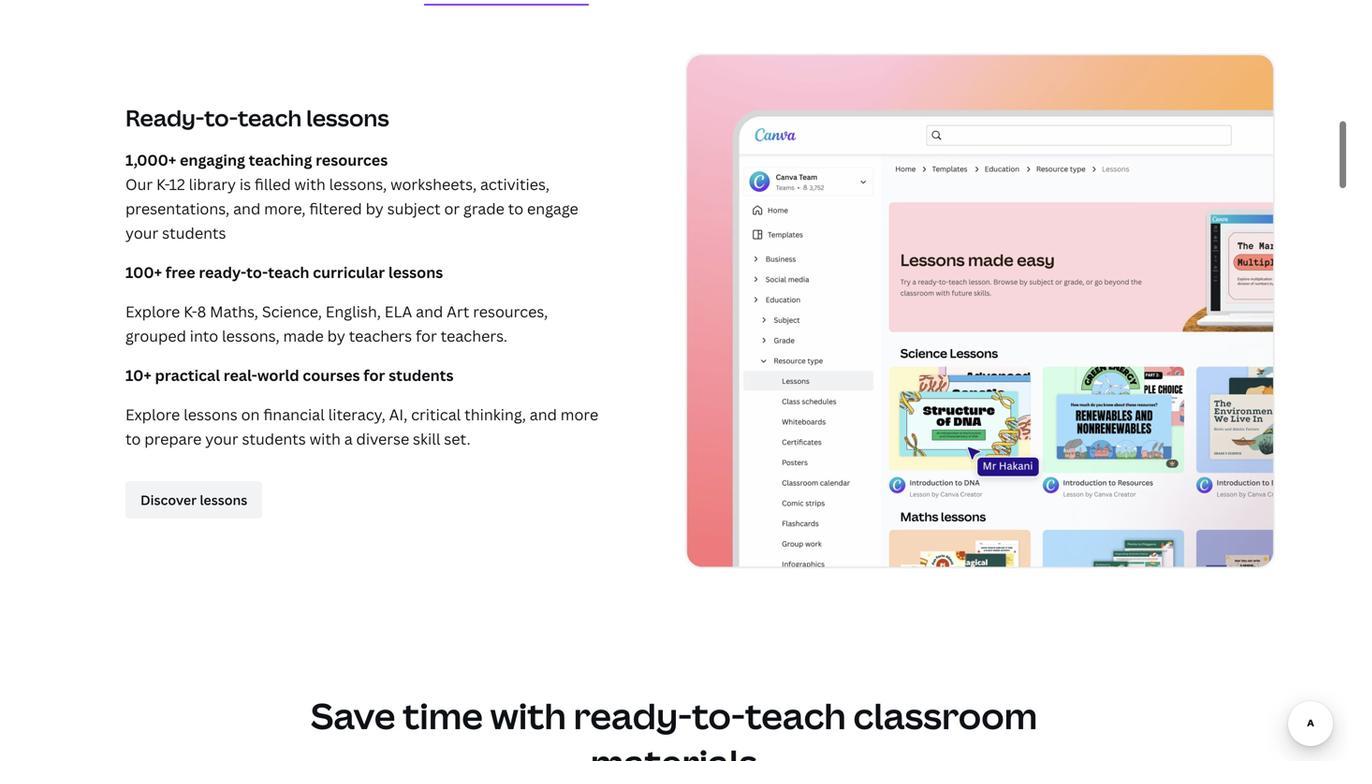 Task type: describe. For each thing, give the bounding box(es) containing it.
thinking,
[[465, 405, 526, 425]]

1 vertical spatial to-
[[246, 262, 268, 282]]

resources,
[[473, 302, 548, 322]]

ready-
[[125, 103, 204, 133]]

maths,
[[210, 302, 258, 322]]

ready- inside save time with ready-to-teach classroom materials
[[574, 691, 692, 740]]

presentations,
[[125, 199, 230, 219]]

worksheets,
[[391, 174, 477, 194]]

engage
[[527, 199, 579, 219]]

literacy,
[[328, 405, 386, 425]]

more,
[[264, 199, 306, 219]]

into
[[190, 326, 218, 346]]

teach inside save time with ready-to-teach classroom materials
[[745, 691, 846, 740]]

100+
[[125, 262, 162, 282]]

to- inside save time with ready-to-teach classroom materials
[[692, 691, 745, 740]]

classroom
[[854, 691, 1038, 740]]

students inside 1,000+ engaging teaching resources our k-12 library is filled with lessons, worksheets, activities, presentations, and more, filtered by subject or grade to engage your students
[[162, 223, 226, 243]]

lessons, inside the explore k-8 maths, science, english, ela and art resources, grouped into lessons, made by teachers for teachers.
[[222, 326, 280, 346]]

explore for grouped
[[125, 302, 180, 322]]

curricular
[[313, 262, 385, 282]]

materials
[[591, 738, 758, 761]]

with inside 1,000+ engaging teaching resources our k-12 library is filled with lessons, worksheets, activities, presentations, and more, filtered by subject or grade to engage your students
[[295, 174, 326, 194]]

free
[[166, 262, 195, 282]]

teachers
[[349, 326, 412, 346]]

0 vertical spatial to-
[[204, 103, 238, 133]]

teaching
[[249, 150, 312, 170]]

and inside 'explore lessons on financial literacy, ai, critical thinking, and more to prepare your students with a diverse skill set.'
[[530, 405, 557, 425]]

lessons, inside 1,000+ engaging teaching resources our k-12 library is filled with lessons, worksheets, activities, presentations, and more, filtered by subject or grade to engage your students
[[329, 174, 387, 194]]

a
[[344, 429, 353, 449]]

to inside 'explore lessons on financial literacy, ai, critical thinking, and more to prepare your students with a diverse skill set.'
[[125, 429, 141, 449]]

engaging
[[180, 150, 245, 170]]

1 vertical spatial students
[[389, 365, 454, 386]]

critical
[[411, 405, 461, 425]]

practical
[[155, 365, 220, 386]]

ela
[[385, 302, 412, 322]]

ai,
[[389, 405, 408, 425]]

your inside 'explore lessons on financial literacy, ai, critical thinking, and more to prepare your students with a diverse skill set.'
[[205, 429, 238, 449]]

explore for to
[[125, 405, 180, 425]]

filtered
[[309, 199, 362, 219]]

1,000+
[[125, 150, 176, 170]]

set.
[[444, 429, 471, 449]]

0 vertical spatial teach
[[238, 103, 302, 133]]

lessons up resources on the top left of the page
[[306, 103, 389, 133]]

prepare
[[144, 429, 202, 449]]

8
[[197, 302, 206, 322]]

1 vertical spatial teach
[[268, 262, 310, 282]]

real-
[[224, 365, 257, 386]]

explore lessons on financial literacy, ai, critical thinking, and more to prepare your students with a diverse skill set.
[[125, 405, 599, 449]]

resources
[[316, 150, 388, 170]]

diverse
[[356, 429, 409, 449]]

made
[[283, 326, 324, 346]]

discover lessons link
[[125, 482, 262, 519]]

save time with ready-to-teach classroom materials
[[311, 691, 1038, 761]]

grade
[[464, 199, 505, 219]]

subject
[[387, 199, 441, 219]]

100+ free ready-to-teach curricular lessons
[[125, 262, 443, 282]]

students inside 'explore lessons on financial literacy, ai, critical thinking, and more to prepare your students with a diverse skill set.'
[[242, 429, 306, 449]]

discover
[[140, 491, 197, 509]]

activities,
[[480, 174, 550, 194]]

your inside 1,000+ engaging teaching resources our k-12 library is filled with lessons, worksheets, activities, presentations, and more, filtered by subject or grade to engage your students
[[125, 223, 159, 243]]

12
[[169, 174, 185, 194]]



Task type: vqa. For each thing, say whether or not it's contained in the screenshot.
the Create a blank Video Podcast Website LINK
no



Task type: locate. For each thing, give the bounding box(es) containing it.
to inside 1,000+ engaging teaching resources our k-12 library is filled with lessons, worksheets, activities, presentations, and more, filtered by subject or grade to engage your students
[[508, 199, 524, 219]]

1 vertical spatial lessons,
[[222, 326, 280, 346]]

2 vertical spatial and
[[530, 405, 557, 425]]

k- up into
[[184, 302, 197, 322]]

0 horizontal spatial k-
[[156, 174, 169, 194]]

1 horizontal spatial and
[[416, 302, 443, 322]]

1 horizontal spatial to-
[[246, 262, 268, 282]]

on
[[241, 405, 260, 425]]

our
[[125, 174, 153, 194]]

1 horizontal spatial for
[[416, 326, 437, 346]]

art
[[447, 302, 470, 322]]

and left more
[[530, 405, 557, 425]]

0 vertical spatial with
[[295, 174, 326, 194]]

science,
[[262, 302, 322, 322]]

10+ practical real-world courses for students
[[125, 365, 454, 386]]

ready-
[[199, 262, 246, 282], [574, 691, 692, 740]]

skill
[[413, 429, 441, 449]]

filled
[[255, 174, 291, 194]]

1 horizontal spatial students
[[242, 429, 306, 449]]

more
[[561, 405, 599, 425]]

lessons, down resources on the top left of the page
[[329, 174, 387, 194]]

to
[[508, 199, 524, 219], [125, 429, 141, 449]]

0 horizontal spatial to
[[125, 429, 141, 449]]

explore up prepare
[[125, 405, 180, 425]]

2 explore from the top
[[125, 405, 180, 425]]

time
[[403, 691, 483, 740]]

0 vertical spatial and
[[233, 199, 261, 219]]

0 vertical spatial explore
[[125, 302, 180, 322]]

1 vertical spatial k-
[[184, 302, 197, 322]]

and down the is
[[233, 199, 261, 219]]

lessons left on on the left of page
[[184, 405, 238, 425]]

0 vertical spatial k-
[[156, 174, 169, 194]]

1 vertical spatial explore
[[125, 405, 180, 425]]

1 vertical spatial your
[[205, 429, 238, 449]]

explore inside 'explore lessons on financial literacy, ai, critical thinking, and more to prepare your students with a diverse skill set.'
[[125, 405, 180, 425]]

2 horizontal spatial to-
[[692, 691, 745, 740]]

2 vertical spatial students
[[242, 429, 306, 449]]

1 horizontal spatial your
[[205, 429, 238, 449]]

1 vertical spatial ready-
[[574, 691, 692, 740]]

teachers.
[[441, 326, 508, 346]]

2 horizontal spatial students
[[389, 365, 454, 386]]

with right time
[[490, 691, 566, 740]]

0 vertical spatial your
[[125, 223, 159, 243]]

lessons inside discover lessons link
[[200, 491, 247, 509]]

0 vertical spatial for
[[416, 326, 437, 346]]

k- inside 1,000+ engaging teaching resources our k-12 library is filled with lessons, worksheets, activities, presentations, and more, filtered by subject or grade to engage your students
[[156, 174, 169, 194]]

with
[[295, 174, 326, 194], [310, 429, 341, 449], [490, 691, 566, 740]]

0 horizontal spatial by
[[327, 326, 345, 346]]

teach
[[238, 103, 302, 133], [268, 262, 310, 282], [745, 691, 846, 740]]

with inside 'explore lessons on financial literacy, ai, critical thinking, and more to prepare your students with a diverse skill set.'
[[310, 429, 341, 449]]

1 vertical spatial for
[[364, 365, 385, 386]]

financial
[[263, 405, 325, 425]]

courses
[[303, 365, 360, 386]]

explore up grouped
[[125, 302, 180, 322]]

1 horizontal spatial lessons,
[[329, 174, 387, 194]]

0 vertical spatial students
[[162, 223, 226, 243]]

lessons right discover
[[200, 491, 247, 509]]

by inside the explore k-8 maths, science, english, ela and art resources, grouped into lessons, made by teachers for teachers.
[[327, 326, 345, 346]]

library
[[189, 174, 236, 194]]

world
[[257, 365, 299, 386]]

students up critical
[[389, 365, 454, 386]]

for down teachers
[[364, 365, 385, 386]]

your up 100+
[[125, 223, 159, 243]]

k- inside the explore k-8 maths, science, english, ela and art resources, grouped into lessons, made by teachers for teachers.
[[184, 302, 197, 322]]

2 horizontal spatial and
[[530, 405, 557, 425]]

ready-to-teach lessons
[[125, 103, 389, 133]]

0 horizontal spatial for
[[364, 365, 385, 386]]

to-
[[204, 103, 238, 133], [246, 262, 268, 282], [692, 691, 745, 740]]

explore inside the explore k-8 maths, science, english, ela and art resources, grouped into lessons, made by teachers for teachers.
[[125, 302, 180, 322]]

0 horizontal spatial your
[[125, 223, 159, 243]]

and
[[233, 199, 261, 219], [416, 302, 443, 322], [530, 405, 557, 425]]

2 vertical spatial with
[[490, 691, 566, 740]]

by inside 1,000+ engaging teaching resources our k-12 library is filled with lessons, worksheets, activities, presentations, and more, filtered by subject or grade to engage your students
[[366, 199, 384, 219]]

by
[[366, 199, 384, 219], [327, 326, 345, 346]]

1 vertical spatial to
[[125, 429, 141, 449]]

k- right our
[[156, 174, 169, 194]]

english,
[[326, 302, 381, 322]]

0 horizontal spatial students
[[162, 223, 226, 243]]

1 horizontal spatial k-
[[184, 302, 197, 322]]

and inside 1,000+ engaging teaching resources our k-12 library is filled with lessons, worksheets, activities, presentations, and more, filtered by subject or grade to engage your students
[[233, 199, 261, 219]]

your
[[125, 223, 159, 243], [205, 429, 238, 449]]

1,000+ engaging teaching resources our k-12 library is filled with lessons, worksheets, activities, presentations, and more, filtered by subject or grade to engage your students
[[125, 150, 579, 243]]

10+
[[125, 365, 152, 386]]

0 horizontal spatial to-
[[204, 103, 238, 133]]

0 vertical spatial by
[[366, 199, 384, 219]]

for inside the explore k-8 maths, science, english, ela and art resources, grouped into lessons, made by teachers for teachers.
[[416, 326, 437, 346]]

2 vertical spatial teach
[[745, 691, 846, 740]]

and left the 'art'
[[416, 302, 443, 322]]

1 explore from the top
[[125, 302, 180, 322]]

your right prepare
[[205, 429, 238, 449]]

lessons
[[306, 103, 389, 133], [389, 262, 443, 282], [184, 405, 238, 425], [200, 491, 247, 509]]

or
[[444, 199, 460, 219]]

with up more,
[[295, 174, 326, 194]]

students down the financial
[[242, 429, 306, 449]]

1 vertical spatial with
[[310, 429, 341, 449]]

0 vertical spatial to
[[508, 199, 524, 219]]

with left a
[[310, 429, 341, 449]]

lessons inside 'explore lessons on financial literacy, ai, critical thinking, and more to prepare your students with a diverse skill set.'
[[184, 405, 238, 425]]

for
[[416, 326, 437, 346], [364, 365, 385, 386]]

to left prepare
[[125, 429, 141, 449]]

1 horizontal spatial by
[[366, 199, 384, 219]]

to down activities,
[[508, 199, 524, 219]]

discover lessons
[[140, 491, 247, 509]]

explore k-8 maths, science, english, ela and art resources, grouped into lessons, made by teachers for teachers.
[[125, 302, 548, 346]]

and inside the explore k-8 maths, science, english, ela and art resources, grouped into lessons, made by teachers for teachers.
[[416, 302, 443, 322]]

1 horizontal spatial to
[[508, 199, 524, 219]]

is
[[240, 174, 251, 194]]

by down english,
[[327, 326, 345, 346]]

grouped
[[125, 326, 186, 346]]

lessons up "ela"
[[389, 262, 443, 282]]

2 vertical spatial to-
[[692, 691, 745, 740]]

lessons, down the maths, at the top left
[[222, 326, 280, 346]]

0 vertical spatial ready-
[[199, 262, 246, 282]]

0 horizontal spatial and
[[233, 199, 261, 219]]

by right filtered
[[366, 199, 384, 219]]

students
[[162, 223, 226, 243], [389, 365, 454, 386], [242, 429, 306, 449]]

explore
[[125, 302, 180, 322], [125, 405, 180, 425]]

save
[[311, 691, 396, 740]]

0 horizontal spatial lessons,
[[222, 326, 280, 346]]

for right teachers
[[416, 326, 437, 346]]

0 vertical spatial lessons,
[[329, 174, 387, 194]]

lessons,
[[329, 174, 387, 194], [222, 326, 280, 346]]

students down the presentations, at the top left
[[162, 223, 226, 243]]

0 horizontal spatial ready-
[[199, 262, 246, 282]]

1 vertical spatial by
[[327, 326, 345, 346]]

k-
[[156, 174, 169, 194], [184, 302, 197, 322]]

1 vertical spatial and
[[416, 302, 443, 322]]

1 horizontal spatial ready-
[[574, 691, 692, 740]]

with inside save time with ready-to-teach classroom materials
[[490, 691, 566, 740]]



